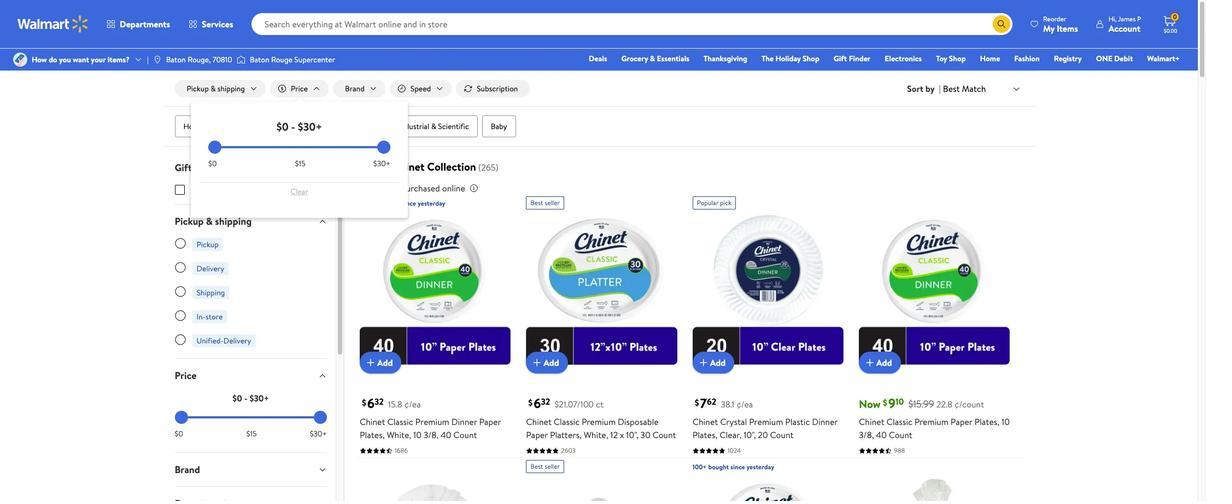 Task type: locate. For each thing, give the bounding box(es) containing it.
registry link
[[1050, 53, 1087, 65]]

0 horizontal spatial $0 - $30+
[[233, 392, 269, 404]]

chinet inside the now $ 9 10 $15.99 22.8 ¢/count chinet classic premium paper plates, 10 3/8, 40 count
[[859, 416, 885, 428]]

1 horizontal spatial price
[[291, 83, 308, 94]]

price inside tab
[[175, 369, 197, 382]]

1 vertical spatial |
[[940, 83, 941, 95]]

 image down the departments
[[153, 55, 162, 64]]

one debit link
[[1092, 53, 1139, 65]]

38.1
[[721, 399, 735, 411]]

¢/count
[[955, 399, 985, 411]]

premium for $ 6 32 $21.07/100 ct chinet classic premium disposable paper platters, white, 12  x 10", 30 count
[[582, 416, 616, 428]]

- for top '$0' range field
[[291, 119, 295, 134]]

1 horizontal spatial home
[[981, 53, 1001, 64]]

add up 15.8
[[377, 357, 393, 369]]

classic up platters,
[[554, 416, 580, 428]]

gift
[[834, 53, 848, 64], [191, 184, 204, 195]]

$ for $ 6 32 $21.07/100 ct chinet classic premium disposable paper platters, white, 12  x 10", 30 count
[[529, 396, 533, 408]]

dinner inside $ 7 62 38.1 ¢/ea chinet crystal premium plastic dinner plates, clear, 10", 20 count
[[812, 416, 838, 428]]

shipping for sort and filter section element
[[218, 83, 245, 94]]

since down the price when purchased online
[[402, 199, 416, 208]]

1 40 from the left
[[441, 429, 452, 441]]

chinet chinet collection (265)
[[358, 159, 499, 174]]

add button for $ 6 32 15.8 ¢/ea chinet classic premium dinner paper plates,  white, 10 3/8, 40 count
[[360, 352, 402, 374]]

pickup inside tab
[[175, 214, 204, 228]]

0 vertical spatial brand
[[345, 83, 365, 94]]

3 classic from the left
[[887, 416, 913, 428]]

1 ¢/ea from the left
[[405, 399, 421, 411]]

32 inside '$ 6 32 15.8 ¢/ea chinet classic premium dinner paper plates,  white, 10 3/8, 40 count'
[[375, 396, 384, 408]]

0 vertical spatial home link
[[976, 53, 1006, 65]]

2 40 from the left
[[877, 429, 887, 441]]

1 vertical spatial best seller
[[531, 462, 560, 471]]

1 32 from the left
[[375, 396, 384, 408]]

0 horizontal spatial home
[[275, 121, 295, 132]]

1 horizontal spatial add to cart image
[[864, 356, 877, 370]]

paper inside '$ 6 32 15.8 ¢/ea chinet classic premium dinner paper plates,  white, 10 3/8, 40 count'
[[479, 416, 501, 428]]

delivery up price tab
[[224, 335, 251, 346]]

0 vertical spatial gift
[[834, 53, 848, 64]]

¢/ea inside '$ 6 32 15.8 ¢/ea chinet classic premium dinner paper plates,  white, 10 3/8, 40 count'
[[405, 399, 421, 411]]

toy
[[937, 53, 948, 64]]

home link up best match 'dropdown button'
[[976, 53, 1006, 65]]

$0 range field down price tab
[[175, 416, 327, 419]]

10", left 20
[[744, 429, 756, 441]]

paper for $ 6 32 $21.07/100 ct chinet classic premium disposable paper platters, white, 12  x 10", 30 count
[[526, 429, 548, 441]]

shipping inside tab
[[215, 214, 252, 228]]

classic for $ 6 32 15.8 ¢/ea chinet classic premium dinner paper plates,  white, 10 3/8, 40 count
[[388, 416, 413, 428]]

baton for baton rouge, 70810
[[166, 54, 186, 65]]

2 add to cart image from the left
[[864, 356, 877, 370]]

add to cart image
[[697, 356, 710, 370], [864, 356, 877, 370]]

best seller
[[531, 198, 560, 207], [531, 462, 560, 471]]

2 vertical spatial price
[[175, 369, 197, 382]]

2 vertical spatial pickup
[[197, 239, 219, 250]]

services button
[[179, 11, 243, 37]]

0 vertical spatial -
[[291, 119, 295, 134]]

$21.07/100
[[555, 399, 594, 411]]

home for home link to the right
[[981, 53, 1001, 64]]

& for party & occasions link
[[336, 121, 341, 132]]

electronics
[[885, 53, 922, 64]]

1 vertical spatial pickup
[[175, 214, 204, 228]]

1 vertical spatial seller
[[545, 462, 560, 471]]

1 horizontal spatial |
[[940, 83, 941, 95]]

0 horizontal spatial add to cart image
[[697, 356, 710, 370]]

crystal
[[721, 416, 747, 428]]

2 vertical spatial 10
[[414, 429, 422, 441]]

the holiday shop
[[762, 53, 820, 64]]

1 baton from the left
[[166, 54, 186, 65]]

shop right holiday
[[803, 53, 820, 64]]

0 horizontal spatial shop
[[803, 53, 820, 64]]

1 vertical spatial price
[[358, 182, 377, 194]]

 image left how
[[13, 53, 27, 67]]

baton
[[166, 54, 186, 65], [250, 54, 270, 65]]

occasions
[[343, 121, 377, 132]]

plates, inside $ 7 62 38.1 ¢/ea chinet crystal premium plastic dinner plates, clear, 10", 20 count
[[693, 429, 718, 441]]

home left party
[[275, 121, 295, 132]]

baton rouge, 70810
[[166, 54, 232, 65]]

1 10", from the left
[[627, 429, 639, 441]]

$ inside the now $ 9 10 $15.99 22.8 ¢/count chinet classic premium paper plates, 10 3/8, 40 count
[[883, 396, 888, 408]]

1 horizontal spatial brand
[[345, 83, 365, 94]]

2 32 from the left
[[541, 396, 550, 408]]

1 vertical spatial pickup & shipping button
[[166, 205, 336, 238]]

1 horizontal spatial baton
[[250, 54, 270, 65]]

¢/ea
[[405, 399, 421, 411], [737, 399, 753, 411]]

gifting tab
[[166, 151, 336, 184]]

2 10", from the left
[[744, 429, 756, 441]]

2 horizontal spatial plates,
[[975, 416, 1000, 428]]

premium inside the now $ 9 10 $15.99 22.8 ¢/count chinet classic premium paper plates, 10 3/8, 40 count
[[915, 416, 949, 428]]

registry
[[1055, 53, 1082, 64]]

eligible
[[206, 184, 230, 195]]

sort by |
[[908, 83, 941, 95]]

pickup & shipping button for sort and filter section element
[[175, 80, 266, 97]]

10 for 32
[[414, 429, 422, 441]]

1 horizontal spatial white,
[[584, 429, 609, 441]]

0 vertical spatial bought
[[380, 199, 400, 208]]

2 6 from the left
[[534, 394, 541, 413]]

1 horizontal spatial ¢/ea
[[737, 399, 753, 411]]

12
[[611, 429, 618, 441]]

essentials right household
[[221, 121, 253, 132]]

shipping down 70810
[[218, 83, 245, 94]]

1 $ from the left
[[362, 396, 366, 408]]

¢/ea right 15.8
[[405, 399, 421, 411]]

x
[[620, 429, 624, 441]]

pickup
[[187, 83, 209, 94], [175, 214, 204, 228], [197, 239, 219, 250]]

add button up 62
[[693, 352, 735, 374]]

0 horizontal spatial home link
[[266, 115, 304, 137]]

2 dinner from the left
[[812, 416, 838, 428]]

1 horizontal spatial shop
[[950, 53, 966, 64]]

brand button
[[333, 80, 386, 97], [166, 453, 336, 486]]

& inside sort and filter section element
[[211, 83, 216, 94]]

3 premium from the left
[[750, 416, 784, 428]]

2 horizontal spatial 10
[[1002, 416, 1010, 428]]

10",
[[627, 429, 639, 441], [744, 429, 756, 441]]

1 add to cart image from the left
[[697, 356, 710, 370]]

1 shop from the left
[[803, 53, 820, 64]]

shipping inside sort and filter section element
[[218, 83, 245, 94]]

0 horizontal spatial 3/8,
[[424, 429, 439, 441]]

3/8, for 9
[[859, 429, 874, 441]]

$0 range field down party
[[208, 146, 391, 148]]

add to cart image for chinet classic premium paper plates, 10 3/8, 40 count image
[[864, 356, 877, 370]]

$0 range field
[[208, 146, 391, 148], [175, 416, 327, 419]]

fashion link
[[1010, 53, 1045, 65]]

6 for $ 6 32 $21.07/100 ct chinet classic premium disposable paper platters, white, 12  x 10", 30 count
[[534, 394, 541, 413]]

6 for $ 6 32 15.8 ¢/ea chinet classic premium dinner paper plates,  white, 10 3/8, 40 count
[[368, 394, 375, 413]]

gift eligible
[[191, 184, 230, 195]]

1 horizontal spatial 3/8,
[[859, 429, 874, 441]]

3 $ from the left
[[695, 396, 699, 408]]

plates, for 7
[[693, 429, 718, 441]]

Shipping radio
[[175, 286, 186, 297]]

1 classic from the left
[[388, 416, 413, 428]]

$30 range field
[[208, 146, 391, 148], [175, 416, 327, 419]]

price down baton rouge supercenter
[[291, 83, 308, 94]]

1 vertical spatial home link
[[266, 115, 304, 137]]

baby link
[[482, 115, 516, 137]]

0 horizontal spatial plates,
[[360, 429, 385, 441]]

2 horizontal spatial paper
[[951, 416, 973, 428]]

pickup & shipping tab
[[166, 205, 336, 238]]

$ for $ 7 62 38.1 ¢/ea chinet crystal premium plastic dinner plates, clear, 10", 20 count
[[695, 396, 699, 408]]

1 horizontal spatial yesterday
[[747, 463, 775, 472]]

6 left $21.07/100
[[534, 394, 541, 413]]

62
[[707, 396, 717, 408]]

price button down unified-delivery
[[166, 359, 336, 392]]

gift left the finder
[[834, 53, 848, 64]]

home link left party
[[266, 115, 304, 137]]

1 vertical spatial gift
[[191, 184, 204, 195]]

sort and filter section element
[[162, 71, 1037, 106]]

 image
[[13, 53, 27, 67], [237, 54, 245, 65], [153, 55, 162, 64]]

fulfillment method option group
[[175, 238, 327, 358]]

3/8, inside '$ 6 32 15.8 ¢/ea chinet classic premium dinner paper plates,  white, 10 3/8, 40 count'
[[424, 429, 439, 441]]

pickup & shipping button down the eligible
[[166, 205, 336, 238]]

| right items?
[[147, 54, 149, 65]]

2 add to cart image from the left
[[531, 356, 544, 370]]

white, inside '$ 6 32 15.8 ¢/ea chinet classic premium dinner paper plates,  white, 10 3/8, 40 count'
[[387, 429, 411, 441]]

2 $ from the left
[[529, 396, 533, 408]]

1 vertical spatial price button
[[166, 359, 336, 392]]

2603
[[561, 446, 576, 455]]

pickup & shipping inside tab
[[175, 214, 252, 228]]

$30 range field down price tab
[[175, 416, 327, 419]]

1 vertical spatial $0 - $30+
[[233, 392, 269, 404]]

$15.99
[[909, 397, 935, 411]]

add to cart image for chinet crystal premium plastic dinner plates, clear, 10", 20 count image
[[697, 356, 710, 370]]

how do you want your items?
[[32, 54, 130, 65]]

essentials right grocery
[[657, 53, 690, 64]]

6 inside $ 6 32 $21.07/100 ct chinet classic premium disposable paper platters, white, 12  x 10", 30 count
[[534, 394, 541, 413]]

paper inside $ 6 32 $21.07/100 ct chinet classic premium disposable paper platters, white, 12  x 10", 30 count
[[526, 429, 548, 441]]

price button down baton rouge supercenter
[[270, 80, 329, 97]]

1 vertical spatial $30 range field
[[175, 416, 327, 419]]

pickup right pickup radio at left
[[197, 239, 219, 250]]

industrial & scientific link
[[390, 115, 478, 137]]

3 count from the left
[[770, 429, 794, 441]]

add up $21.07/100
[[544, 357, 560, 369]]

10 inside '$ 6 32 15.8 ¢/ea chinet classic premium dinner paper plates,  white, 10 3/8, 40 count'
[[414, 429, 422, 441]]

gift finder link
[[829, 53, 876, 65]]

add button up 15.8
[[360, 352, 402, 374]]

$ left 15.8
[[362, 396, 366, 408]]

add to cart image up 62
[[697, 356, 710, 370]]

plates, inside the now $ 9 10 $15.99 22.8 ¢/count chinet classic premium paper plates, 10 3/8, 40 count
[[975, 416, 1000, 428]]

& right party
[[336, 121, 341, 132]]

$0
[[277, 119, 289, 134], [208, 158, 217, 169], [233, 392, 242, 404], [175, 428, 183, 439]]

& right grocery
[[650, 53, 655, 64]]

$15 up clear
[[295, 158, 306, 169]]

3 add from the left
[[710, 357, 726, 369]]

one
[[1097, 53, 1113, 64]]

1 horizontal spatial  image
[[153, 55, 162, 64]]

$15
[[295, 158, 306, 169], [247, 428, 257, 439]]

0 horizontal spatial 10
[[414, 429, 422, 441]]

add up 62
[[710, 357, 726, 369]]

1 premium from the left
[[416, 416, 450, 428]]

plates, inside '$ 6 32 15.8 ¢/ea chinet classic premium dinner paper plates,  white, 10 3/8, 40 count'
[[360, 429, 385, 441]]

1 vertical spatial home
[[275, 121, 295, 132]]

1 horizontal spatial gift
[[834, 53, 848, 64]]

2 horizontal spatial price
[[358, 182, 377, 194]]

one debit
[[1097, 53, 1134, 64]]

add to cart image for $ 6 32 $21.07/100 ct chinet classic premium disposable paper platters, white, 12  x 10", 30 count
[[531, 356, 544, 370]]

home for the leftmost home link
[[275, 121, 295, 132]]

$ inside $ 6 32 $21.07/100 ct chinet classic premium disposable paper platters, white, 12  x 10", 30 count
[[529, 396, 533, 408]]

¢/ea right 38.1
[[737, 399, 753, 411]]

0 vertical spatial pickup & shipping button
[[175, 80, 266, 97]]

1 vertical spatial brand
[[175, 463, 200, 477]]

1 vertical spatial $0 range field
[[175, 416, 327, 419]]

pickup up pickup radio at left
[[175, 214, 204, 228]]

$ left $21.07/100
[[529, 396, 533, 408]]

15.8
[[388, 399, 402, 411]]

add up 9
[[877, 357, 893, 369]]

walmart+
[[1148, 53, 1181, 64]]

account
[[1109, 22, 1141, 34]]

1 add from the left
[[377, 357, 393, 369]]

in-store
[[197, 311, 223, 322]]

22.8
[[937, 399, 953, 411]]

1 horizontal spatial paper
[[526, 429, 548, 441]]

0 horizontal spatial essentials
[[221, 121, 253, 132]]

0 horizontal spatial 6
[[368, 394, 375, 413]]

clear
[[291, 186, 308, 197]]

3/8, up chinet classic white 12-5/8 x 10" platters (100 count) image
[[424, 429, 439, 441]]

how
[[32, 54, 47, 65]]

best inside 'dropdown button'
[[944, 83, 960, 95]]

0 vertical spatial best seller
[[531, 198, 560, 207]]

household
[[184, 121, 219, 132]]

add for $ 6 32 15.8 ¢/ea chinet classic premium dinner paper plates,  white, 10 3/8, 40 count
[[377, 357, 393, 369]]

0 vertical spatial home
[[981, 53, 1001, 64]]

add to cart image up now
[[864, 356, 877, 370]]

| right by
[[940, 83, 941, 95]]

1 white, from the left
[[387, 429, 411, 441]]

price up 1000+ at the top left of page
[[358, 182, 377, 194]]

chinet classic premium dinner paper plates,  white, 10 3/8, 40 count image
[[360, 214, 511, 365]]

2 classic from the left
[[554, 416, 580, 428]]

pickup inside sort and filter section element
[[187, 83, 209, 94]]

plastic
[[786, 416, 810, 428]]

& down 70810
[[211, 83, 216, 94]]

price button
[[270, 80, 329, 97], [166, 359, 336, 392]]

0 horizontal spatial paper
[[479, 416, 501, 428]]

party & occasions link
[[308, 115, 386, 137]]

shipping down the eligible
[[215, 214, 252, 228]]

pickup & shipping for pickup & shipping tab
[[175, 214, 252, 228]]

1 vertical spatial $15
[[247, 428, 257, 439]]

home
[[981, 53, 1001, 64], [275, 121, 295, 132]]

1 add button from the left
[[360, 352, 402, 374]]

store
[[206, 311, 223, 322]]

0 horizontal spatial classic
[[388, 416, 413, 428]]

pickup & shipping inside sort and filter section element
[[187, 83, 245, 94]]

-
[[291, 119, 295, 134], [244, 392, 248, 404]]

pickup & shipping for sort and filter section element
[[187, 83, 245, 94]]

1 vertical spatial since
[[731, 463, 745, 472]]

6 inside '$ 6 32 15.8 ¢/ea chinet classic premium dinner paper plates,  white, 10 3/8, 40 count'
[[368, 394, 375, 413]]

4 premium from the left
[[915, 416, 949, 428]]

count
[[454, 429, 477, 441], [653, 429, 676, 441], [770, 429, 794, 441], [889, 429, 913, 441]]

baton left rouge,
[[166, 54, 186, 65]]

1 vertical spatial pickup & shipping
[[175, 214, 252, 228]]

classic inside '$ 6 32 15.8 ¢/ea chinet classic premium dinner paper plates,  white, 10 3/8, 40 count'
[[388, 416, 413, 428]]

2 horizontal spatial classic
[[887, 416, 913, 428]]

None checkbox
[[175, 185, 185, 195]]

¢/ea for 6
[[405, 399, 421, 411]]

1000+
[[360, 199, 378, 208]]

shop right toy
[[950, 53, 966, 64]]

walmart image
[[18, 15, 89, 33]]

gift left the eligible
[[191, 184, 204, 195]]

classic down 9
[[887, 416, 913, 428]]

40 inside '$ 6 32 15.8 ¢/ea chinet classic premium dinner paper plates,  white, 10 3/8, 40 count'
[[441, 429, 452, 441]]

1 vertical spatial essentials
[[221, 121, 253, 132]]

Pickup radio
[[175, 238, 186, 249]]

0 vertical spatial since
[[402, 199, 416, 208]]

0 vertical spatial best
[[944, 83, 960, 95]]

2 count from the left
[[653, 429, 676, 441]]

2 add from the left
[[544, 357, 560, 369]]

purchased
[[402, 182, 440, 194]]

premium for $ 6 32 15.8 ¢/ea chinet classic premium dinner paper plates,  white, 10 3/8, 40 count
[[416, 416, 450, 428]]

add button up $21.07/100
[[526, 352, 568, 374]]

add to cart image
[[364, 356, 377, 370], [531, 356, 544, 370]]

online
[[442, 182, 465, 194]]

& right industrial
[[431, 121, 437, 132]]

0 horizontal spatial dinner
[[452, 416, 477, 428]]

tab
[[166, 487, 336, 501]]

0 horizontal spatial ¢/ea
[[405, 399, 421, 411]]

0 horizontal spatial gift
[[191, 184, 204, 195]]

32 left 15.8
[[375, 396, 384, 408]]

1 horizontal spatial 10",
[[744, 429, 756, 441]]

pickup & shipping
[[187, 83, 245, 94], [175, 214, 252, 228]]

3 add button from the left
[[693, 352, 735, 374]]

clear search field text image
[[980, 19, 989, 28]]

0 horizontal spatial baton
[[166, 54, 186, 65]]

1 vertical spatial yesterday
[[747, 463, 775, 472]]

1 3/8, from the left
[[424, 429, 439, 441]]

3/8,
[[424, 429, 439, 441], [859, 429, 874, 441]]

bought for 1000+
[[380, 199, 400, 208]]

0 vertical spatial price
[[291, 83, 308, 94]]

1 vertical spatial bought
[[709, 463, 729, 472]]

add for $ 7 62 38.1 ¢/ea chinet crystal premium plastic dinner plates, clear, 10", 20 count
[[710, 357, 726, 369]]

$ inside $ 7 62 38.1 ¢/ea chinet crystal premium plastic dinner plates, clear, 10", 20 count
[[695, 396, 699, 408]]

$ inside '$ 6 32 15.8 ¢/ea chinet classic premium dinner paper plates,  white, 10 3/8, 40 count'
[[362, 396, 366, 408]]

1 seller from the top
[[545, 198, 560, 207]]

&
[[650, 53, 655, 64], [211, 83, 216, 94], [336, 121, 341, 132], [431, 121, 437, 132], [206, 214, 213, 228]]

4 $ from the left
[[883, 396, 888, 408]]

0
[[1174, 12, 1178, 21]]

2 baton from the left
[[250, 54, 270, 65]]

yesterday up chinet classic premium disposable paper dinner plates, white, 10 3/8", 80 count image
[[747, 463, 775, 472]]

add
[[377, 357, 393, 369], [544, 357, 560, 369], [710, 357, 726, 369], [877, 357, 893, 369]]

0 horizontal spatial  image
[[13, 53, 27, 67]]

white, left 12
[[584, 429, 609, 441]]

1 6 from the left
[[368, 394, 375, 413]]

pickup down baton rouge, 70810
[[187, 83, 209, 94]]

bought down when
[[380, 199, 400, 208]]

0 horizontal spatial add to cart image
[[364, 356, 377, 370]]

0 vertical spatial seller
[[545, 198, 560, 207]]

since down 1024
[[731, 463, 745, 472]]

1 vertical spatial 10
[[1002, 416, 1010, 428]]

brand
[[345, 83, 365, 94], [175, 463, 200, 477]]

grocery & essentials
[[622, 53, 690, 64]]

1 count from the left
[[454, 429, 477, 441]]

32
[[375, 396, 384, 408], [541, 396, 550, 408]]

price button inside sort and filter section element
[[270, 80, 329, 97]]

4 count from the left
[[889, 429, 913, 441]]

40 inside the now $ 9 10 $15.99 22.8 ¢/count chinet classic premium paper plates, 10 3/8, 40 count
[[877, 429, 887, 441]]

0 vertical spatial price button
[[270, 80, 329, 97]]

10", inside $ 7 62 38.1 ¢/ea chinet crystal premium plastic dinner plates, clear, 10", 20 count
[[744, 429, 756, 441]]

white, inside $ 6 32 $21.07/100 ct chinet classic premium disposable paper platters, white, 12  x 10", 30 count
[[584, 429, 609, 441]]

1 horizontal spatial $15
[[295, 158, 306, 169]]

reorder my items
[[1044, 14, 1079, 34]]

1 horizontal spatial -
[[291, 119, 295, 134]]

bought right "100+"
[[709, 463, 729, 472]]

2 3/8, from the left
[[859, 429, 874, 441]]

plates,
[[975, 416, 1000, 428], [360, 429, 385, 441], [693, 429, 718, 441]]

pickup & shipping down gift eligible
[[175, 214, 252, 228]]

0 horizontal spatial brand
[[175, 463, 200, 477]]

price tab
[[166, 359, 336, 392]]

1 horizontal spatial $0 - $30+
[[277, 119, 322, 134]]

1 vertical spatial brand button
[[166, 453, 336, 486]]

add button up 9
[[859, 352, 901, 374]]

rouge,
[[188, 54, 211, 65]]

since for 100+
[[731, 463, 745, 472]]

baton left the 'rouge'
[[250, 54, 270, 65]]

0 vertical spatial $30 range field
[[208, 146, 391, 148]]

& for industrial & scientific link
[[431, 121, 437, 132]]

yesterday for 100+ bought since yesterday
[[747, 463, 775, 472]]

fashion
[[1015, 53, 1040, 64]]

count inside the now $ 9 10 $15.99 22.8 ¢/count chinet classic premium paper plates, 10 3/8, 40 count
[[889, 429, 913, 441]]

$30+
[[298, 119, 322, 134], [374, 158, 391, 169], [250, 392, 269, 404], [310, 428, 327, 439]]

0 vertical spatial 10
[[896, 396, 904, 408]]

1 horizontal spatial 32
[[541, 396, 550, 408]]

yesterday down purchased
[[418, 199, 446, 208]]

0 horizontal spatial 32
[[375, 396, 384, 408]]

premium inside $ 6 32 $21.07/100 ct chinet classic premium disposable paper platters, white, 12  x 10", 30 count
[[582, 416, 616, 428]]

0 horizontal spatial 10",
[[627, 429, 639, 441]]

price when purchased online
[[358, 182, 465, 194]]

$15 for top '$0' range field
[[295, 158, 306, 169]]

james
[[1119, 14, 1136, 23]]

2 premium from the left
[[582, 416, 616, 428]]

0 vertical spatial $0 - $30+
[[277, 119, 322, 134]]

Walmart Site-Wide search field
[[251, 13, 1013, 35]]

6 left 15.8
[[368, 394, 375, 413]]

pickup & shipping button down 70810
[[175, 80, 266, 97]]

 image for how do you want your items?
[[13, 53, 27, 67]]

$15 up brand tab
[[247, 428, 257, 439]]

0 vertical spatial delivery
[[197, 263, 224, 274]]

premium inside '$ 6 32 15.8 ¢/ea chinet classic premium dinner paper plates,  white, 10 3/8, 40 count'
[[416, 416, 450, 428]]

gift for gift eligible
[[191, 184, 204, 195]]

classic for $ 6 32 $21.07/100 ct chinet classic premium disposable paper platters, white, 12  x 10", 30 count
[[554, 416, 580, 428]]

2 shop from the left
[[950, 53, 966, 64]]

deals
[[589, 53, 608, 64]]

3/8, inside the now $ 9 10 $15.99 22.8 ¢/count chinet classic premium paper plates, 10 3/8, 40 count
[[859, 429, 874, 441]]

delivery up shipping
[[197, 263, 224, 274]]

32 inside $ 6 32 $21.07/100 ct chinet classic premium disposable paper platters, white, 12  x 10", 30 count
[[541, 396, 550, 408]]

2 ¢/ea from the left
[[737, 399, 753, 411]]

pickup & shipping down 70810
[[187, 83, 245, 94]]

 image right 70810
[[237, 54, 245, 65]]

home up best match 'dropdown button'
[[981, 53, 1001, 64]]

0 vertical spatial pickup
[[187, 83, 209, 94]]

10 for 9
[[1002, 416, 1010, 428]]

2 add button from the left
[[526, 352, 568, 374]]

0 horizontal spatial 40
[[441, 429, 452, 441]]

2 white, from the left
[[584, 429, 609, 441]]

shop
[[803, 53, 820, 64], [950, 53, 966, 64]]

& down gift eligible
[[206, 214, 213, 228]]

1 dinner from the left
[[452, 416, 477, 428]]

$30 range field down party
[[208, 146, 391, 148]]

$ left 9
[[883, 396, 888, 408]]

0 horizontal spatial yesterday
[[418, 199, 446, 208]]

chinet classic white 12-5/8 x 10" platters (100 count) image
[[360, 478, 511, 501]]

1 add to cart image from the left
[[364, 356, 377, 370]]

$15 for the bottommost '$0' range field
[[247, 428, 257, 439]]

$ left 7
[[695, 396, 699, 408]]

Unified-Delivery radio
[[175, 334, 186, 345]]

pickup & shipping button for pickup & shipping tab
[[166, 205, 336, 238]]

3/8, down now
[[859, 429, 874, 441]]

shipping for pickup & shipping tab
[[215, 214, 252, 228]]

32 for $ 6 32 15.8 ¢/ea chinet classic premium dinner paper plates,  white, 10 3/8, 40 count
[[375, 396, 384, 408]]

¢/ea inside $ 7 62 38.1 ¢/ea chinet crystal premium plastic dinner plates, clear, 10", 20 count
[[737, 399, 753, 411]]

2 horizontal spatial  image
[[237, 54, 245, 65]]

price down unified-delivery option
[[175, 369, 197, 382]]

premium inside $ 7 62 38.1 ¢/ea chinet crystal premium plastic dinner plates, clear, 10", 20 count
[[750, 416, 784, 428]]

1 horizontal spatial since
[[731, 463, 745, 472]]

1 horizontal spatial dinner
[[812, 416, 838, 428]]

white, up 1686
[[387, 429, 411, 441]]

10", right x
[[627, 429, 639, 441]]

classic down 15.8
[[388, 416, 413, 428]]

|
[[147, 54, 149, 65], [940, 83, 941, 95]]

32 left $21.07/100
[[541, 396, 550, 408]]

0 horizontal spatial $15
[[247, 428, 257, 439]]

classic inside $ 6 32 $21.07/100 ct chinet classic premium disposable paper platters, white, 12  x 10", 30 count
[[554, 416, 580, 428]]

1 horizontal spatial classic
[[554, 416, 580, 428]]

Delivery radio
[[175, 262, 186, 273]]



Task type: describe. For each thing, give the bounding box(es) containing it.
$30 range field for top '$0' range field
[[208, 146, 391, 148]]

3/8, for 32
[[424, 429, 439, 441]]

add button for $ 7 62 38.1 ¢/ea chinet crystal premium plastic dinner plates, clear, 10", 20 count
[[693, 352, 735, 374]]

 image for baton rouge supercenter
[[237, 54, 245, 65]]

finder
[[849, 53, 871, 64]]

chinet inside '$ 6 32 15.8 ¢/ea chinet classic premium dinner paper plates,  white, 10 3/8, 40 count'
[[360, 416, 385, 428]]

chinet classic premium disposable paper dinner plates, white, 10 3/8", 80 count image
[[693, 478, 844, 501]]

do
[[49, 54, 57, 65]]

classic inside the now $ 9 10 $15.99 22.8 ¢/count chinet classic premium paper plates, 10 3/8, 40 count
[[887, 416, 913, 428]]

& for grocery & essentials link
[[650, 53, 655, 64]]

disposable
[[618, 416, 659, 428]]

clear button
[[208, 183, 391, 200]]

2 best seller from the top
[[531, 462, 560, 471]]

4 add button from the left
[[859, 352, 901, 374]]

1686
[[395, 446, 408, 455]]

departments
[[120, 18, 170, 30]]

departments button
[[97, 11, 179, 37]]

4 add from the left
[[877, 357, 893, 369]]

sort
[[908, 83, 924, 95]]

1024
[[728, 446, 741, 455]]

yesterday for 1000+ bought since yesterday
[[418, 199, 446, 208]]

the holiday shop link
[[757, 53, 825, 65]]

grocery & essentials link
[[617, 53, 695, 65]]

search icon image
[[998, 20, 1006, 28]]

in-
[[197, 311, 206, 322]]

reorder
[[1044, 14, 1067, 23]]

my
[[1044, 22, 1055, 34]]

988
[[894, 446, 905, 455]]

thanksgiving link
[[699, 53, 753, 65]]

p
[[1138, 14, 1142, 23]]

items
[[1057, 22, 1079, 34]]

count inside $ 7 62 38.1 ¢/ea chinet crystal premium plastic dinner plates, clear, 10", 20 count
[[770, 429, 794, 441]]

since for 1000+
[[402, 199, 416, 208]]

& inside tab
[[206, 214, 213, 228]]

thanksgiving
[[704, 53, 748, 64]]

1 vertical spatial delivery
[[224, 335, 251, 346]]

premium for $ 7 62 38.1 ¢/ea chinet crystal premium plastic dinner plates, clear, 10", 20 count
[[750, 416, 784, 428]]

baton rouge supercenter
[[250, 54, 335, 65]]

when
[[379, 182, 399, 194]]

ct
[[596, 399, 604, 411]]

pickup for pickup & shipping tab
[[175, 214, 204, 228]]

hi,
[[1109, 14, 1117, 23]]

match
[[962, 83, 987, 95]]

gift finder
[[834, 53, 871, 64]]

best match
[[944, 83, 987, 95]]

now $ 9 10 $15.99 22.8 ¢/count chinet classic premium paper plates, 10 3/8, 40 count
[[859, 394, 1010, 441]]

- for the bottommost '$0' range field
[[244, 392, 248, 404]]

0 vertical spatial |
[[147, 54, 149, 65]]

$0 - $30+ for the bottommost '$0' range field
[[233, 392, 269, 404]]

holiday
[[776, 53, 801, 64]]

speed
[[411, 83, 431, 94]]

paper inside the now $ 9 10 $15.99 22.8 ¢/count chinet classic premium paper plates, 10 3/8, 40 count
[[951, 416, 973, 428]]

chinet 10 3/8" diameter big party pack, heavy weight paper dinner plates, 165 count, classic white image
[[526, 478, 678, 501]]

walmart+ link
[[1143, 53, 1185, 65]]

brand tab
[[166, 453, 336, 486]]

electronics link
[[880, 53, 927, 65]]

$ for $ 6 32 15.8 ¢/ea chinet classic premium dinner paper plates,  white, 10 3/8, 40 count
[[362, 396, 366, 408]]

20
[[758, 429, 768, 441]]

chinet crystal premium plastic dinner plates, clear, 10", 20 count image
[[693, 214, 844, 365]]

scientific
[[438, 121, 469, 132]]

chinet paper dinner plates - 165 count image
[[859, 478, 1011, 501]]

deals link
[[584, 53, 612, 65]]

clear,
[[720, 429, 742, 441]]

now
[[859, 397, 881, 412]]

¢/ea for 7
[[737, 399, 753, 411]]

legal information image
[[470, 184, 479, 193]]

40 for 32
[[441, 429, 452, 441]]

supercenter
[[294, 54, 335, 65]]

pickup for sort and filter section element
[[187, 83, 209, 94]]

chinet classic premium paper plates, 10 3/8, 40 count image
[[859, 214, 1011, 365]]

2 vertical spatial best
[[531, 462, 543, 471]]

$ 6 32 $21.07/100 ct chinet classic premium disposable paper platters, white, 12  x 10", 30 count
[[526, 394, 676, 441]]

toy shop link
[[932, 53, 971, 65]]

best match button
[[941, 81, 1024, 96]]

you
[[59, 54, 71, 65]]

services
[[202, 18, 233, 30]]

1 vertical spatial best
[[531, 198, 543, 207]]

pickup inside fulfillment method option group
[[197, 239, 219, 250]]

industrial & scientific
[[399, 121, 469, 132]]

1000+ bought since yesterday
[[360, 199, 446, 208]]

Search search field
[[251, 13, 1013, 35]]

100+ bought since yesterday
[[693, 463, 775, 472]]

brand inside tab
[[175, 463, 200, 477]]

| inside sort and filter section element
[[940, 83, 941, 95]]

count inside $ 6 32 $21.07/100 ct chinet classic premium disposable paper platters, white, 12  x 10", 30 count
[[653, 429, 676, 441]]

collection
[[427, 159, 476, 174]]

0 $0.00
[[1165, 12, 1178, 34]]

1 horizontal spatial 10
[[896, 396, 904, 408]]

40 for 9
[[877, 429, 887, 441]]

gifting button
[[166, 151, 336, 184]]

the
[[762, 53, 774, 64]]

hi, james p account
[[1109, 14, 1142, 34]]

white, for $ 6 32 15.8 ¢/ea chinet classic premium dinner paper plates,  white, 10 3/8, 40 count
[[387, 429, 411, 441]]

paper for $ 6 32 15.8 ¢/ea chinet classic premium dinner paper plates,  white, 10 3/8, 40 count
[[479, 416, 501, 428]]

In-store radio
[[175, 310, 186, 321]]

platters,
[[550, 429, 582, 441]]

$0 - $30+ for top '$0' range field
[[277, 119, 322, 134]]

shipping
[[197, 287, 225, 298]]

gift for gift finder
[[834, 53, 848, 64]]

10", inside $ 6 32 $21.07/100 ct chinet classic premium disposable paper platters, white, 12  x 10", 30 count
[[627, 429, 639, 441]]

brand inside sort and filter section element
[[345, 83, 365, 94]]

1 best seller from the top
[[531, 198, 560, 207]]

(265)
[[479, 161, 499, 173]]

100+
[[693, 463, 707, 472]]

popular pick
[[697, 198, 732, 207]]

70810
[[213, 54, 232, 65]]

want
[[73, 54, 89, 65]]

1 horizontal spatial home link
[[976, 53, 1006, 65]]

chinet inside $ 6 32 $21.07/100 ct chinet classic premium disposable paper platters, white, 12  x 10", 30 count
[[526, 416, 552, 428]]

add for $ 6 32 $21.07/100 ct chinet classic premium disposable paper platters, white, 12  x 10", 30 count
[[544, 357, 560, 369]]

baton for baton rouge supercenter
[[250, 54, 270, 65]]

30
[[641, 429, 651, 441]]

speed button
[[390, 80, 452, 97]]

unified-delivery
[[197, 335, 251, 346]]

gifting
[[175, 161, 205, 175]]

white, for $ 6 32 $21.07/100 ct chinet classic premium disposable paper platters, white, 12  x 10", 30 count
[[584, 429, 609, 441]]

add button for $ 6 32 $21.07/100 ct chinet classic premium disposable paper platters, white, 12  x 10", 30 count
[[526, 352, 568, 374]]

shop inside 'link'
[[803, 53, 820, 64]]

bought for 100+
[[709, 463, 729, 472]]

chinet inside $ 7 62 38.1 ¢/ea chinet crystal premium plastic dinner plates, clear, 10", 20 count
[[693, 416, 718, 428]]

plates, for 6
[[360, 429, 385, 441]]

grocery
[[622, 53, 648, 64]]

items?
[[108, 54, 130, 65]]

chinet classic premium disposable paper platters, white, 12  x 10", 30 count image
[[526, 214, 678, 365]]

baby
[[491, 121, 507, 132]]

0 vertical spatial $0 range field
[[208, 146, 391, 148]]

count inside '$ 6 32 15.8 ¢/ea chinet classic premium dinner paper plates,  white, 10 3/8, 40 count'
[[454, 429, 477, 441]]

 image for baton rouge, 70810
[[153, 55, 162, 64]]

dinner inside '$ 6 32 15.8 ¢/ea chinet classic premium dinner paper plates,  white, 10 3/8, 40 count'
[[452, 416, 477, 428]]

subscription button
[[456, 80, 530, 97]]

$ 7 62 38.1 ¢/ea chinet crystal premium plastic dinner plates, clear, 10", 20 count
[[693, 394, 838, 441]]

$ 6 32 15.8 ¢/ea chinet classic premium dinner paper plates,  white, 10 3/8, 40 count
[[360, 394, 501, 441]]

32 for $ 6 32 $21.07/100 ct chinet classic premium disposable paper platters, white, 12  x 10", 30 count
[[541, 396, 550, 408]]

0 vertical spatial brand button
[[333, 80, 386, 97]]

rouge
[[271, 54, 293, 65]]

price inside sort and filter section element
[[291, 83, 308, 94]]

7
[[701, 394, 707, 413]]

add to cart image for $ 6 32 15.8 ¢/ea chinet classic premium dinner paper plates,  white, 10 3/8, 40 count
[[364, 356, 377, 370]]

9
[[889, 394, 896, 413]]

household essentials
[[184, 121, 253, 132]]

2 seller from the top
[[545, 462, 560, 471]]

1 horizontal spatial essentials
[[657, 53, 690, 64]]

$30 range field for the bottommost '$0' range field
[[175, 416, 327, 419]]



Task type: vqa. For each thing, say whether or not it's contained in the screenshot.
6 in the '$ 6 32 $21.07/100 CT CHINET CLASSIC PREMIUM DISPOSABLE PAPER PLATTERS, WHITE, 12  X 10", 30 COUNT'
yes



